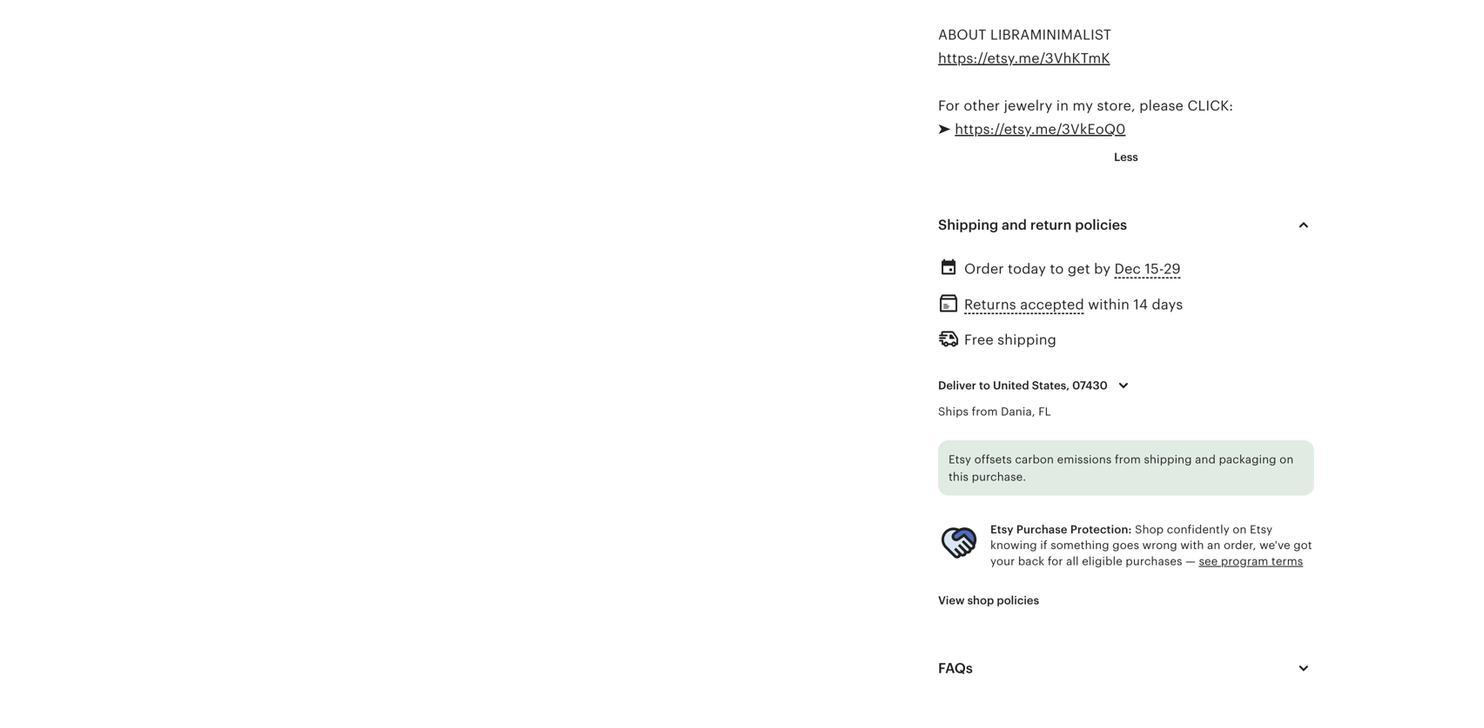 Task type: locate. For each thing, give the bounding box(es) containing it.
policies
[[1075, 217, 1127, 233], [997, 594, 1039, 607]]

0 horizontal spatial on
[[1233, 523, 1247, 536]]

an
[[1207, 539, 1221, 552]]

order today to get by dec 15-29
[[964, 261, 1181, 277]]

on up order,
[[1233, 523, 1247, 536]]

from
[[972, 405, 998, 418], [1115, 453, 1141, 466]]

1 horizontal spatial to
[[1050, 261, 1064, 277]]

etsy for etsy purchase protection:
[[991, 523, 1014, 536]]

0 vertical spatial to
[[1050, 261, 1064, 277]]

today
[[1008, 261, 1046, 277]]

see program terms
[[1199, 555, 1303, 568]]

policies right "shop"
[[997, 594, 1039, 607]]

15-
[[1145, 261, 1164, 277]]

1 horizontal spatial shipping
[[1144, 453, 1192, 466]]

see
[[1199, 555, 1218, 568]]

shipping and return policies
[[938, 217, 1127, 233]]

for other jewelry in my store, please click: ➤ https://etsy.me/3vkeoq0
[[938, 98, 1234, 137]]

0 vertical spatial policies
[[1075, 217, 1127, 233]]

on inside the shop confidently on etsy knowing if something goes wrong with an order, we've got your back for all eligible purchases —
[[1233, 523, 1247, 536]]

0 horizontal spatial policies
[[997, 594, 1039, 607]]

14
[[1134, 297, 1148, 313]]

shipping
[[998, 332, 1057, 348], [1144, 453, 1192, 466]]

0 vertical spatial on
[[1280, 453, 1294, 466]]

0 horizontal spatial shipping
[[998, 332, 1057, 348]]

1 horizontal spatial policies
[[1075, 217, 1127, 233]]

shop confidently on etsy knowing if something goes wrong with an order, we've got your back for all eligible purchases —
[[991, 523, 1312, 568]]

etsy up this
[[949, 453, 971, 466]]

store,
[[1097, 98, 1136, 113]]

1 vertical spatial policies
[[997, 594, 1039, 607]]

etsy up knowing
[[991, 523, 1014, 536]]

faqs
[[938, 661, 973, 676]]

➤
[[938, 121, 951, 137]]

accepted
[[1020, 297, 1084, 313]]

free shipping
[[964, 332, 1057, 348]]

wrong
[[1143, 539, 1178, 552]]

1 horizontal spatial on
[[1280, 453, 1294, 466]]

0 horizontal spatial from
[[972, 405, 998, 418]]

other
[[964, 98, 1000, 113]]

if
[[1040, 539, 1048, 552]]

and left packaging
[[1195, 453, 1216, 466]]

dania,
[[1001, 405, 1036, 418]]

1 horizontal spatial from
[[1115, 453, 1141, 466]]

shop
[[1135, 523, 1164, 536]]

etsy up we've on the bottom right of the page
[[1250, 523, 1273, 536]]

https://etsy.me/3vhktmk
[[938, 50, 1110, 66]]

ships
[[938, 405, 969, 418]]

on inside 'etsy offsets carbon emissions from shipping and packaging on this purchase.'
[[1280, 453, 1294, 466]]

to left united
[[979, 379, 990, 392]]

and left return
[[1002, 217, 1027, 233]]

to
[[1050, 261, 1064, 277], [979, 379, 990, 392]]

my
[[1073, 98, 1093, 113]]

and
[[1002, 217, 1027, 233], [1195, 453, 1216, 466]]

states,
[[1032, 379, 1070, 392]]

1 vertical spatial from
[[1115, 453, 1141, 466]]

carbon
[[1015, 453, 1054, 466]]

on
[[1280, 453, 1294, 466], [1233, 523, 1247, 536]]

on right packaging
[[1280, 453, 1294, 466]]

purchase
[[1017, 523, 1068, 536]]

—
[[1186, 555, 1196, 568]]

less
[[1114, 150, 1138, 163]]

shipping and return policies button
[[923, 204, 1330, 246]]

united
[[993, 379, 1029, 392]]

deliver to united states, 07430
[[938, 379, 1108, 392]]

policies up "by"
[[1075, 217, 1127, 233]]

1 vertical spatial and
[[1195, 453, 1216, 466]]

from right emissions
[[1115, 453, 1141, 466]]

0 horizontal spatial to
[[979, 379, 990, 392]]

see program terms link
[[1199, 555, 1303, 568]]

program
[[1221, 555, 1269, 568]]

0 horizontal spatial and
[[1002, 217, 1027, 233]]

0 vertical spatial from
[[972, 405, 998, 418]]

etsy purchase protection:
[[991, 523, 1132, 536]]

shipping inside 'etsy offsets carbon emissions from shipping and packaging on this purchase.'
[[1144, 453, 1192, 466]]

offsets
[[975, 453, 1012, 466]]

protection:
[[1071, 523, 1132, 536]]

29
[[1164, 261, 1181, 277]]

terms
[[1272, 555, 1303, 568]]

1 vertical spatial to
[[979, 379, 990, 392]]

1 horizontal spatial etsy
[[991, 523, 1014, 536]]

0 horizontal spatial etsy
[[949, 453, 971, 466]]

about
[[938, 27, 987, 42]]

and inside dropdown button
[[1002, 217, 1027, 233]]

emissions
[[1057, 453, 1112, 466]]

by
[[1094, 261, 1111, 277]]

eligible
[[1082, 555, 1123, 568]]

0 vertical spatial and
[[1002, 217, 1027, 233]]

etsy
[[949, 453, 971, 466], [991, 523, 1014, 536], [1250, 523, 1273, 536]]

less button
[[1101, 141, 1151, 173]]

shipping up shop
[[1144, 453, 1192, 466]]

1 vertical spatial on
[[1233, 523, 1247, 536]]

order
[[964, 261, 1004, 277]]

2 horizontal spatial etsy
[[1250, 523, 1273, 536]]

1 vertical spatial shipping
[[1144, 453, 1192, 466]]

view shop policies
[[938, 594, 1039, 607]]

to left the get
[[1050, 261, 1064, 277]]

about libraminimalist https://etsy.me/3vhktmk
[[938, 27, 1112, 66]]

shipping down returns accepted button
[[998, 332, 1057, 348]]

https://etsy.me/3vkeoq0 link
[[955, 121, 1126, 137]]

etsy inside 'etsy offsets carbon emissions from shipping and packaging on this purchase.'
[[949, 453, 971, 466]]

we've
[[1260, 539, 1291, 552]]

purchase.
[[972, 470, 1026, 483]]

confidently
[[1167, 523, 1230, 536]]

from right ships
[[972, 405, 998, 418]]

1 horizontal spatial and
[[1195, 453, 1216, 466]]



Task type: vqa. For each thing, say whether or not it's contained in the screenshot.
all
yes



Task type: describe. For each thing, give the bounding box(es) containing it.
ships from dania, fl
[[938, 405, 1051, 418]]

returns
[[964, 297, 1016, 313]]

free
[[964, 332, 994, 348]]

back
[[1018, 555, 1045, 568]]

07430
[[1073, 379, 1108, 392]]

policies inside button
[[997, 594, 1039, 607]]

dec 15-29 button
[[1115, 256, 1181, 282]]

order,
[[1224, 539, 1257, 552]]

packaging
[[1219, 453, 1277, 466]]

fl
[[1039, 405, 1051, 418]]

libraminimalist
[[990, 27, 1112, 42]]

with
[[1181, 539, 1204, 552]]

returns accepted button
[[964, 292, 1084, 318]]

get
[[1068, 261, 1090, 277]]

something
[[1051, 539, 1110, 552]]

click:
[[1188, 98, 1234, 113]]

knowing
[[991, 539, 1037, 552]]

in
[[1057, 98, 1069, 113]]

your
[[991, 555, 1015, 568]]

please
[[1140, 98, 1184, 113]]

0 vertical spatial shipping
[[998, 332, 1057, 348]]

within
[[1088, 297, 1130, 313]]

shipping
[[938, 217, 999, 233]]

etsy offsets carbon emissions from shipping and packaging on this purchase.
[[949, 453, 1294, 483]]

etsy inside the shop confidently on etsy knowing if something goes wrong with an order, we've got your back for all eligible purchases —
[[1250, 523, 1273, 536]]

deliver
[[938, 379, 977, 392]]

etsy for etsy offsets carbon emissions from shipping and packaging on this purchase.
[[949, 453, 971, 466]]

got
[[1294, 539, 1312, 552]]

policies inside dropdown button
[[1075, 217, 1127, 233]]

this
[[949, 470, 969, 483]]

to inside dropdown button
[[979, 379, 990, 392]]

https://etsy.me/3vhktmk link
[[938, 50, 1110, 66]]

goes
[[1113, 539, 1139, 552]]

for
[[938, 98, 960, 113]]

jewelry
[[1004, 98, 1053, 113]]

return
[[1030, 217, 1072, 233]]

purchases
[[1126, 555, 1183, 568]]

faqs button
[[923, 648, 1330, 690]]

all
[[1066, 555, 1079, 568]]

from inside 'etsy offsets carbon emissions from shipping and packaging on this purchase.'
[[1115, 453, 1141, 466]]

for
[[1048, 555, 1063, 568]]

shop
[[968, 594, 994, 607]]

deliver to united states, 07430 button
[[925, 367, 1147, 404]]

view shop policies button
[[925, 585, 1052, 616]]

view
[[938, 594, 965, 607]]

https://etsy.me/3vkeoq0
[[955, 121, 1126, 137]]

and inside 'etsy offsets carbon emissions from shipping and packaging on this purchase.'
[[1195, 453, 1216, 466]]

returns accepted within 14 days
[[964, 297, 1183, 313]]

dec
[[1115, 261, 1141, 277]]

days
[[1152, 297, 1183, 313]]



